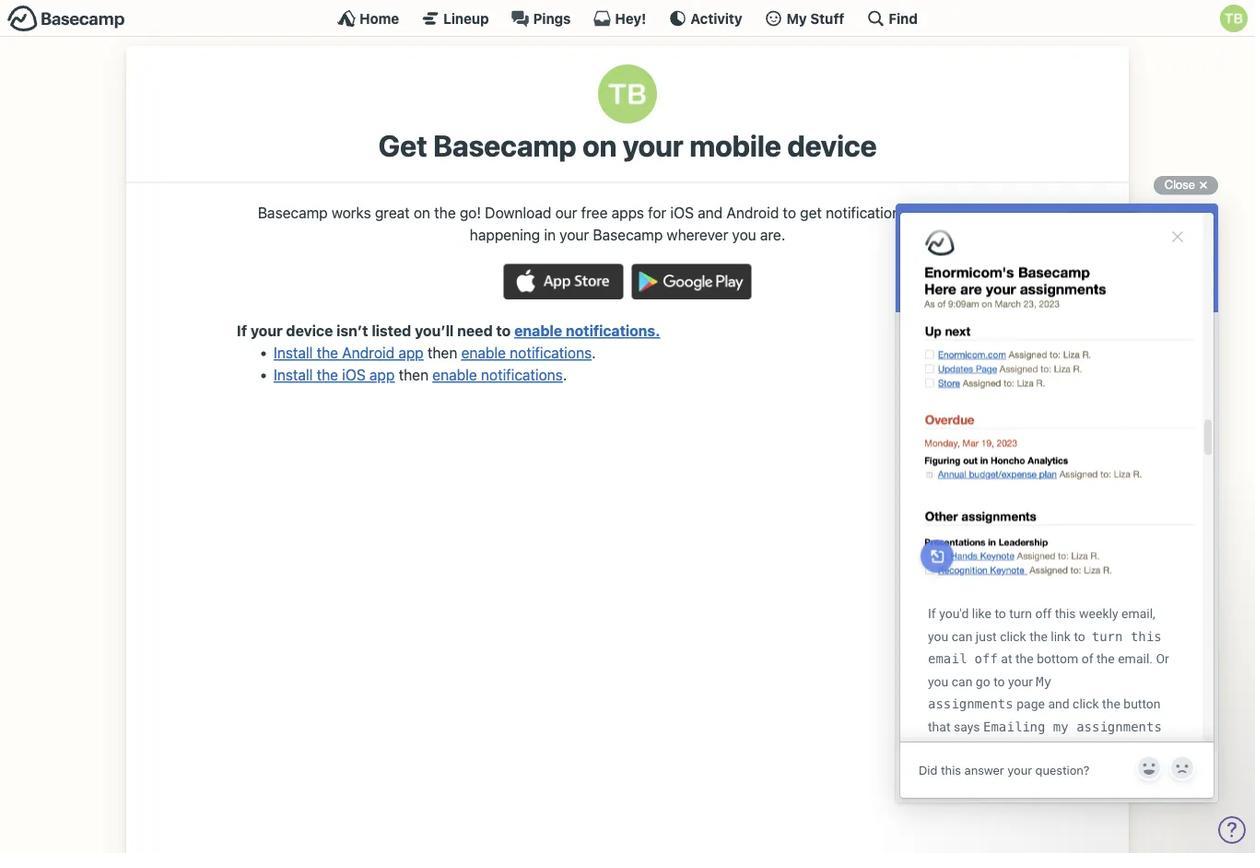 Task type: vqa. For each thing, say whether or not it's contained in the screenshot.
the leftmost Always
no



Task type: locate. For each thing, give the bounding box(es) containing it.
to inside basecamp works great on the go! download our free apps for ios and android to get notifications about what's happening in your basecamp wherever you are.
[[783, 204, 797, 221]]

get
[[379, 128, 427, 163]]

1 horizontal spatial tim burton image
[[1221, 5, 1249, 32]]

enable notifications link for install the android app
[[462, 344, 592, 362]]

0 vertical spatial ios
[[671, 204, 694, 221]]

close
[[1165, 178, 1196, 192]]

cross small image
[[1193, 174, 1215, 196]]

notifications down need
[[481, 366, 563, 384]]

you
[[733, 226, 757, 243]]

works
[[332, 204, 371, 221]]

to right need
[[497, 322, 511, 340]]

activity link
[[669, 9, 743, 28]]

2 vertical spatial enable
[[433, 366, 477, 384]]

2 horizontal spatial your
[[623, 128, 684, 163]]

0 vertical spatial basecamp
[[433, 128, 577, 163]]

and
[[698, 204, 723, 221]]

0 horizontal spatial .
[[563, 366, 567, 384]]

.
[[592, 344, 596, 362], [563, 366, 567, 384]]

to
[[783, 204, 797, 221], [497, 322, 511, 340]]

then
[[428, 344, 458, 362], [399, 366, 429, 384]]

your up for
[[623, 128, 684, 163]]

1 horizontal spatial your
[[560, 226, 589, 243]]

0 horizontal spatial device
[[286, 322, 333, 340]]

the
[[434, 204, 456, 221], [317, 344, 338, 362], [317, 366, 338, 384]]

app down listed
[[399, 344, 424, 362]]

0 horizontal spatial tim burton image
[[598, 65, 657, 124]]

notifications down enable notifications. link
[[510, 344, 592, 362]]

1 horizontal spatial on
[[583, 128, 617, 163]]

basecamp up download
[[433, 128, 577, 163]]

android
[[727, 204, 779, 221], [342, 344, 395, 362]]

tim burton image
[[1221, 5, 1249, 32], [598, 65, 657, 124]]

the left go!
[[434, 204, 456, 221]]

1 vertical spatial android
[[342, 344, 395, 362]]

the down install the android app link in the left top of the page
[[317, 366, 338, 384]]

0 vertical spatial .
[[592, 344, 596, 362]]

my stuff button
[[765, 9, 845, 28]]

0 horizontal spatial basecamp
[[258, 204, 328, 221]]

the up install the ios app link
[[317, 344, 338, 362]]

1 install from the top
[[274, 344, 313, 362]]

download
[[485, 204, 552, 221]]

ios down install the android app link in the left top of the page
[[342, 366, 366, 384]]

home
[[360, 10, 399, 26]]

ios inside "if your device isn't listed you'll need to enable notifications. install the android app then enable notifications . install the ios app then enable notifications ."
[[342, 366, 366, 384]]

1 horizontal spatial android
[[727, 204, 779, 221]]

install
[[274, 344, 313, 362], [274, 366, 313, 384]]

notifications right "get"
[[826, 204, 908, 221]]

1 vertical spatial install
[[274, 366, 313, 384]]

2 horizontal spatial basecamp
[[593, 226, 663, 243]]

0 vertical spatial device
[[788, 128, 877, 163]]

on right great at left top
[[414, 204, 431, 221]]

1 vertical spatial app
[[370, 366, 395, 384]]

0 vertical spatial the
[[434, 204, 456, 221]]

app down install the android app link in the left top of the page
[[370, 366, 395, 384]]

0 horizontal spatial to
[[497, 322, 511, 340]]

your down the our
[[560, 226, 589, 243]]

device
[[788, 128, 877, 163], [286, 322, 333, 340]]

if
[[237, 322, 247, 340]]

install the android app link
[[274, 344, 424, 362]]

get
[[801, 204, 822, 221]]

install up install the ios app link
[[274, 344, 313, 362]]

isn't
[[337, 322, 368, 340]]

great
[[375, 204, 410, 221]]

android up you at the right of the page
[[727, 204, 779, 221]]

1 vertical spatial .
[[563, 366, 567, 384]]

app
[[399, 344, 424, 362], [370, 366, 395, 384]]

in
[[544, 226, 556, 243]]

1 vertical spatial enable notifications link
[[433, 366, 563, 384]]

1 horizontal spatial app
[[399, 344, 424, 362]]

0 horizontal spatial ios
[[342, 366, 366, 384]]

0 vertical spatial on
[[583, 128, 617, 163]]

basecamp
[[433, 128, 577, 163], [258, 204, 328, 221], [593, 226, 663, 243]]

0 horizontal spatial android
[[342, 344, 395, 362]]

my
[[787, 10, 807, 26]]

wherever
[[667, 226, 729, 243]]

enable
[[515, 322, 563, 340], [462, 344, 506, 362], [433, 366, 477, 384]]

to left "get"
[[783, 204, 797, 221]]

notifications for about
[[826, 204, 908, 221]]

switch accounts image
[[7, 5, 125, 33]]

ios right for
[[671, 204, 694, 221]]

ios
[[671, 204, 694, 221], [342, 366, 366, 384]]

0 horizontal spatial on
[[414, 204, 431, 221]]

device inside "if your device isn't listed you'll need to enable notifications. install the android app then enable notifications . install the ios app then enable notifications ."
[[286, 322, 333, 340]]

1 vertical spatial to
[[497, 322, 511, 340]]

ios inside basecamp works great on the go! download our free apps for ios and android to get notifications about what's happening in your basecamp wherever you are.
[[671, 204, 694, 221]]

basecamp left works
[[258, 204, 328, 221]]

download on the app store image
[[504, 264, 624, 300]]

mobile
[[690, 128, 782, 163]]

on
[[583, 128, 617, 163], [414, 204, 431, 221]]

install down install the android app link in the left top of the page
[[274, 366, 313, 384]]

1 vertical spatial then
[[399, 366, 429, 384]]

2 vertical spatial basecamp
[[593, 226, 663, 243]]

your
[[623, 128, 684, 163], [560, 226, 589, 243], [251, 322, 283, 340]]

1 horizontal spatial basecamp
[[433, 128, 577, 163]]

2 vertical spatial your
[[251, 322, 283, 340]]

0 vertical spatial notifications
[[826, 204, 908, 221]]

about
[[912, 204, 951, 221]]

0 vertical spatial tim burton image
[[1221, 5, 1249, 32]]

1 vertical spatial notifications
[[510, 344, 592, 362]]

1 horizontal spatial ios
[[671, 204, 694, 221]]

device up "get"
[[788, 128, 877, 163]]

1 vertical spatial ios
[[342, 366, 366, 384]]

1 vertical spatial on
[[414, 204, 431, 221]]

0 vertical spatial enable notifications link
[[462, 344, 592, 362]]

free
[[582, 204, 608, 221]]

notifications
[[826, 204, 908, 221], [510, 344, 592, 362], [481, 366, 563, 384]]

need
[[458, 322, 493, 340]]

device left isn't
[[286, 322, 333, 340]]

0 vertical spatial your
[[623, 128, 684, 163]]

0 vertical spatial to
[[783, 204, 797, 221]]

basecamp works great on the go! download our free apps for ios and android to get notifications about what's happening in your basecamp wherever you are.
[[258, 204, 998, 243]]

0 horizontal spatial your
[[251, 322, 283, 340]]

0 vertical spatial install
[[274, 344, 313, 362]]

notifications inside basecamp works great on the go! download our free apps for ios and android to get notifications about what's happening in your basecamp wherever you are.
[[826, 204, 908, 221]]

1 vertical spatial device
[[286, 322, 333, 340]]

your right if
[[251, 322, 283, 340]]

1 vertical spatial the
[[317, 344, 338, 362]]

1 vertical spatial your
[[560, 226, 589, 243]]

on up free
[[583, 128, 617, 163]]

listed
[[372, 322, 412, 340]]

my stuff
[[787, 10, 845, 26]]

0 vertical spatial android
[[727, 204, 779, 221]]

1 horizontal spatial to
[[783, 204, 797, 221]]

0 vertical spatial app
[[399, 344, 424, 362]]

notifications for .
[[510, 344, 592, 362]]

android down isn't
[[342, 344, 395, 362]]

0 horizontal spatial app
[[370, 366, 395, 384]]

2 install from the top
[[274, 366, 313, 384]]

enable notifications link
[[462, 344, 592, 362], [433, 366, 563, 384]]

basecamp down apps
[[593, 226, 663, 243]]



Task type: describe. For each thing, give the bounding box(es) containing it.
to inside "if your device isn't listed you'll need to enable notifications. install the android app then enable notifications . install the ios app then enable notifications ."
[[497, 322, 511, 340]]

0 vertical spatial then
[[428, 344, 458, 362]]

are.
[[761, 226, 786, 243]]

lineup link
[[422, 9, 489, 28]]

activity
[[691, 10, 743, 26]]

android inside basecamp works great on the go! download our free apps for ios and android to get notifications about what's happening in your basecamp wherever you are.
[[727, 204, 779, 221]]

notifications.
[[566, 322, 661, 340]]

happening
[[470, 226, 541, 243]]

our
[[556, 204, 578, 221]]

your inside "if your device isn't listed you'll need to enable notifications. install the android app then enable notifications . install the ios app then enable notifications ."
[[251, 322, 283, 340]]

go!
[[460, 204, 481, 221]]

find button
[[867, 9, 918, 28]]

0 vertical spatial enable
[[515, 322, 563, 340]]

hey! button
[[593, 9, 647, 28]]

close button
[[1154, 174, 1219, 196]]

find
[[889, 10, 918, 26]]

install the ios app link
[[274, 366, 395, 384]]

stuff
[[811, 10, 845, 26]]

the inside basecamp works great on the go! download our free apps for ios and android to get notifications about what's happening in your basecamp wherever you are.
[[434, 204, 456, 221]]

1 horizontal spatial device
[[788, 128, 877, 163]]

download on the play store image
[[632, 264, 752, 300]]

1 horizontal spatial .
[[592, 344, 596, 362]]

1 vertical spatial tim burton image
[[598, 65, 657, 124]]

your inside basecamp works great on the go! download our free apps for ios and android to get notifications about what's happening in your basecamp wherever you are.
[[560, 226, 589, 243]]

home link
[[338, 9, 399, 28]]

1 vertical spatial enable
[[462, 344, 506, 362]]

1 vertical spatial basecamp
[[258, 204, 328, 221]]

2 vertical spatial notifications
[[481, 366, 563, 384]]

get basecamp on your mobile device
[[379, 128, 877, 163]]

2 vertical spatial the
[[317, 366, 338, 384]]

you'll
[[415, 322, 454, 340]]

enable notifications. link
[[515, 322, 661, 340]]

enable notifications link for install the ios app
[[433, 366, 563, 384]]

apps
[[612, 204, 645, 221]]

pings button
[[511, 9, 571, 28]]

for
[[648, 204, 667, 221]]

hey!
[[615, 10, 647, 26]]

main element
[[0, 0, 1256, 37]]

what's
[[955, 204, 998, 221]]

lineup
[[444, 10, 489, 26]]

on inside basecamp works great on the go! download our free apps for ios and android to get notifications about what's happening in your basecamp wherever you are.
[[414, 204, 431, 221]]

cross small image
[[1193, 174, 1215, 196]]

android inside "if your device isn't listed you'll need to enable notifications. install the android app then enable notifications . install the ios app then enable notifications ."
[[342, 344, 395, 362]]

if your device isn't listed you'll need to enable notifications. install the android app then enable notifications . install the ios app then enable notifications .
[[237, 322, 661, 384]]

pings
[[534, 10, 571, 26]]



